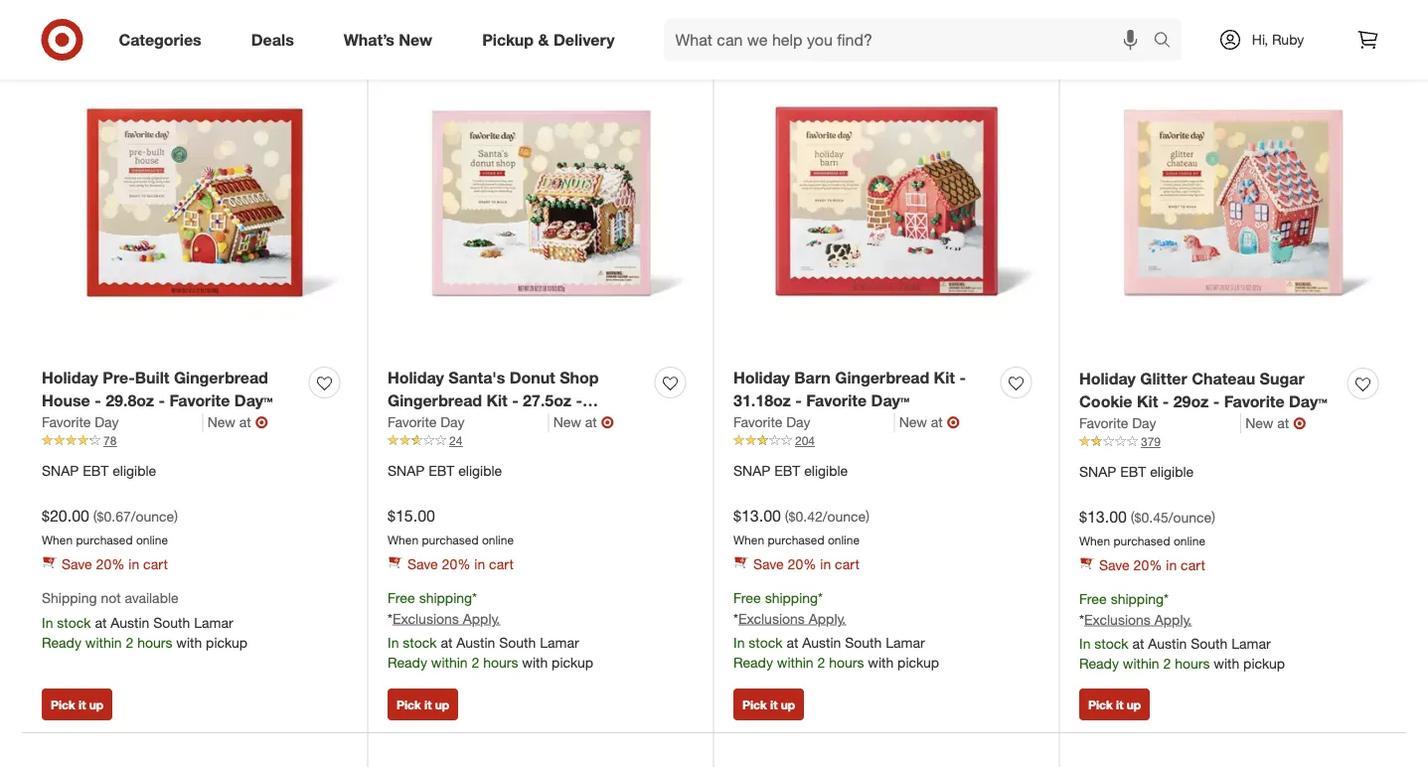 Task type: describe. For each thing, give the bounding box(es) containing it.
) for day™
[[866, 508, 870, 525]]

$13.00 ( $0.45 /ounce ) when purchased online
[[1080, 508, 1216, 549]]

south inside shipping not available in stock at  austin south lamar ready within 2 hours with pickup
[[153, 614, 190, 631]]

day™ inside holiday santa's donut shop gingerbread kit - 27.5oz - favorite day™
[[453, 414, 491, 433]]

kit for holiday santa's donut shop gingerbread kit - 27.5oz - favorite day™
[[487, 391, 508, 411]]

in for holiday barn gingerbread kit - 31.18oz - favorite day™
[[734, 634, 745, 651]]

what's
[[344, 30, 395, 49]]

favorite inside holiday pre-built gingerbread house - 29.8oz - favorite day™
[[170, 391, 230, 411]]

not
[[101, 589, 121, 607]]

pick it up button for holiday pre-built gingerbread house - 29.8oz - favorite day™
[[42, 689, 113, 721]]

built
[[135, 369, 169, 388]]

2 for holiday barn gingerbread kit - 31.18oz - favorite day™
[[818, 654, 826, 671]]

hours for holiday santa's donut shop gingerbread kit - 27.5oz - favorite day™
[[483, 654, 519, 671]]

$13.00 ( $0.42 /ounce ) when purchased online
[[734, 507, 870, 548]]

new for holiday santa's donut shop gingerbread kit - 27.5oz - favorite day™
[[554, 413, 582, 431]]

$15.00 when purchased online
[[388, 507, 514, 548]]

exclusions apply. link for holiday barn gingerbread kit - 31.18oz - favorite day™
[[739, 610, 846, 627]]

pick it up for holiday barn gingerbread kit - 31.18oz - favorite day™
[[743, 698, 796, 712]]

when inside $15.00 when purchased online
[[388, 533, 419, 548]]

379
[[1142, 434, 1161, 449]]

snap for holiday pre-built gingerbread house - 29.8oz - favorite day™
[[42, 462, 79, 480]]

kit for holiday glitter chateau sugar cookie kit - 29oz - favorite day™
[[1138, 392, 1159, 412]]

it for holiday barn gingerbread kit - 31.18oz - favorite day™
[[771, 698, 778, 712]]

$0.67
[[97, 508, 131, 525]]

online for holiday glitter chateau sugar cookie kit - 29oz - favorite day™
[[1174, 534, 1206, 549]]

favorite day for holiday glitter chateau sugar cookie kit - 29oz - favorite day™
[[1080, 414, 1157, 432]]

apply. for favorite
[[809, 610, 846, 627]]

$20.00
[[42, 507, 89, 526]]

holiday pre-built gingerbread house - 29.8oz - favorite day™ link
[[42, 367, 301, 412]]

santa's
[[449, 369, 505, 388]]

save 20% in cart for 27.5oz
[[408, 555, 514, 573]]

favorite day for holiday santa's donut shop gingerbread kit - 27.5oz - favorite day™
[[388, 413, 465, 431]]

204 link
[[734, 432, 1040, 450]]

favorite down house
[[42, 413, 91, 431]]

new for holiday glitter chateau sugar cookie kit - 29oz - favorite day™
[[1246, 414, 1274, 432]]

favorite day for holiday pre-built gingerbread house - 29.8oz - favorite day™
[[42, 413, 119, 431]]

with for holiday barn gingerbread kit - 31.18oz - favorite day™
[[868, 654, 894, 671]]

exclusions apply. link for holiday glitter chateau sugar cookie kit - 29oz - favorite day™
[[1085, 611, 1193, 628]]

29.8oz
[[106, 391, 154, 411]]

favorite down 31.18oz at the right
[[734, 413, 783, 431]]

ruby
[[1273, 31, 1305, 48]]

2 inside shipping not available in stock at  austin south lamar ready within 2 hours with pickup
[[126, 634, 134, 651]]

( for -
[[93, 508, 97, 525]]

ready for holiday glitter chateau sugar cookie kit - 29oz - favorite day™
[[1080, 655, 1120, 672]]

379 link
[[1080, 433, 1387, 451]]

stock inside shipping not available in stock at  austin south lamar ready within 2 hours with pickup
[[57, 614, 91, 631]]

within for holiday santa's donut shop gingerbread kit - 27.5oz - favorite day™
[[431, 654, 468, 671]]

snap ebt eligible for holiday barn gingerbread kit - 31.18oz - favorite day™
[[734, 462, 848, 480]]

save for holiday barn gingerbread kit - 31.18oz - favorite day™
[[754, 555, 784, 573]]

it for holiday glitter chateau sugar cookie kit - 29oz - favorite day™
[[1117, 698, 1124, 712]]

ready inside shipping not available in stock at  austin south lamar ready within 2 hours with pickup
[[42, 634, 81, 651]]

ebt for holiday glitter chateau sugar cookie kit - 29oz - favorite day™
[[1121, 463, 1147, 481]]

shipping not available in stock at  austin south lamar ready within 2 hours with pickup
[[42, 589, 248, 651]]

holiday glitter chateau sugar cookie kit - 29oz - favorite day™
[[1080, 370, 1328, 412]]

within for holiday glitter chateau sugar cookie kit - 29oz - favorite day™
[[1123, 655, 1160, 672]]

deals
[[251, 30, 294, 49]]

hours for holiday barn gingerbread kit - 31.18oz - favorite day™
[[829, 654, 865, 671]]

save 20% in cart for 29oz
[[1100, 556, 1206, 574]]

deals link
[[234, 18, 319, 62]]

categories link
[[102, 18, 226, 62]]

apply. for 27.5oz
[[463, 610, 500, 627]]

- down the barn
[[796, 391, 802, 411]]

hi,
[[1253, 31, 1269, 48]]

snap ebt eligible for holiday santa's donut shop gingerbread kit - 27.5oz - favorite day™
[[388, 462, 502, 480]]

&
[[538, 30, 549, 49]]

new at ¬ for holiday barn gingerbread kit - 31.18oz - favorite day™
[[900, 412, 960, 432]]

new at ¬ for holiday glitter chateau sugar cookie kit - 29oz - favorite day™
[[1246, 413, 1307, 433]]

stock for holiday barn gingerbread kit - 31.18oz - favorite day™
[[749, 634, 783, 651]]

stock for holiday santa's donut shop gingerbread kit - 27.5oz - favorite day™
[[403, 634, 437, 651]]

cart for 29oz
[[1181, 556, 1206, 574]]

- up 204 link
[[960, 369, 966, 388]]

/ounce for 29oz
[[1169, 509, 1212, 526]]

within inside shipping not available in stock at  austin south lamar ready within 2 hours with pickup
[[85, 634, 122, 651]]

free for holiday barn gingerbread kit - 31.18oz - favorite day™
[[734, 589, 761, 607]]

new for holiday pre-built gingerbread house - 29.8oz - favorite day™
[[208, 413, 236, 431]]

24 link
[[388, 432, 694, 450]]

up for holiday santa's donut shop gingerbread kit - 27.5oz - favorite day™
[[435, 698, 450, 712]]

pick for holiday santa's donut shop gingerbread kit - 27.5oz - favorite day™
[[397, 698, 421, 712]]

pick it up for holiday santa's donut shop gingerbread kit - 27.5oz - favorite day™
[[397, 698, 450, 712]]

favorite day link for -
[[42, 412, 204, 432]]

pick it up button for holiday santa's donut shop gingerbread kit - 27.5oz - favorite day™
[[388, 689, 459, 721]]

pre-
[[103, 369, 135, 388]]

with inside shipping not available in stock at  austin south lamar ready within 2 hours with pickup
[[176, 634, 202, 651]]

pick it up for holiday pre-built gingerbread house - 29.8oz - favorite day™
[[51, 698, 104, 712]]

78 link
[[42, 432, 348, 450]]

what's new
[[344, 30, 433, 49]]

delivery
[[554, 30, 615, 49]]

pick it up for holiday glitter chateau sugar cookie kit - 29oz - favorite day™
[[1089, 698, 1142, 712]]

27.5oz
[[523, 391, 572, 411]]

day for pre-
[[95, 413, 119, 431]]

shop
[[560, 369, 599, 388]]

- down the "donut"
[[512, 391, 519, 411]]

pick for holiday pre-built gingerbread house - 29.8oz - favorite day™
[[51, 698, 75, 712]]

pickup & delivery
[[482, 30, 615, 49]]

gingerbread inside holiday pre-built gingerbread house - 29.8oz - favorite day™
[[174, 369, 268, 388]]

snap ebt eligible for holiday pre-built gingerbread house - 29.8oz - favorite day™
[[42, 462, 156, 480]]

purchased inside $15.00 when purchased online
[[422, 533, 479, 548]]

in for favorite
[[821, 555, 832, 573]]

snap for holiday santa's donut shop gingerbread kit - 27.5oz - favorite day™
[[388, 462, 425, 480]]

) for favorite
[[174, 508, 178, 525]]

hi, ruby
[[1253, 31, 1305, 48]]

up for holiday glitter chateau sugar cookie kit - 29oz - favorite day™
[[1127, 698, 1142, 712]]

$13.00 for holiday glitter chateau sugar cookie kit - 29oz - favorite day™
[[1080, 508, 1128, 527]]

barn
[[795, 369, 831, 388]]

save 20% in cart for -
[[62, 555, 168, 573]]

ready for holiday barn gingerbread kit - 31.18oz - favorite day™
[[734, 654, 774, 671]]

29oz
[[1174, 392, 1210, 412]]

eligible for -
[[112, 462, 156, 480]]

cookie
[[1080, 392, 1133, 412]]

south for holiday barn gingerbread kit - 31.18oz - favorite day™
[[845, 634, 882, 651]]

¬ for holiday pre-built gingerbread house - 29.8oz - favorite day™
[[255, 412, 268, 432]]

online inside $15.00 when purchased online
[[482, 533, 514, 548]]

holiday for holiday barn gingerbread kit - 31.18oz - favorite day™
[[734, 369, 790, 388]]

¬ for holiday glitter chateau sugar cookie kit - 29oz - favorite day™
[[1294, 413, 1307, 433]]

$13.00 for holiday barn gingerbread kit - 31.18oz - favorite day™
[[734, 507, 782, 526]]

eligible for favorite
[[805, 462, 848, 480]]



Task type: vqa. For each thing, say whether or not it's contained in the screenshot.
rightmost apply.
yes



Task type: locate. For each thing, give the bounding box(es) containing it.
holiday santa's donut shop gingerbread kit - 27.5oz - favorite day™ image
[[388, 49, 694, 356], [388, 49, 694, 356]]

available
[[125, 589, 179, 607]]

1 horizontal spatial $13.00
[[1080, 508, 1128, 527]]

¬ for holiday santa's donut shop gingerbread kit - 27.5oz - favorite day™
[[601, 412, 614, 432]]

day™ up 204 link
[[872, 391, 910, 411]]

free shipping * * exclusions apply. in stock at  austin south lamar ready within 2 hours with pickup for 29oz
[[1080, 590, 1286, 672]]

ebt down 78
[[83, 462, 109, 480]]

new
[[399, 30, 433, 49], [208, 413, 236, 431], [554, 413, 582, 431], [900, 413, 928, 431], [1246, 414, 1274, 432]]

when inside $13.00 ( $0.45 /ounce ) when purchased online
[[1080, 534, 1111, 549]]

save for holiday glitter chateau sugar cookie kit - 29oz - favorite day™
[[1100, 556, 1130, 574]]

snap ebt eligible down 24
[[388, 462, 502, 480]]

pick for holiday glitter chateau sugar cookie kit - 29oz - favorite day™
[[1089, 698, 1113, 712]]

2 horizontal spatial apply.
[[1155, 611, 1193, 628]]

31.18oz
[[734, 391, 791, 411]]

new at ¬
[[208, 412, 268, 432], [554, 412, 614, 432], [900, 412, 960, 432], [1246, 413, 1307, 433]]

) for -
[[1212, 509, 1216, 526]]

$13.00
[[734, 507, 782, 526], [1080, 508, 1128, 527]]

1 pick from the left
[[51, 698, 75, 712]]

kit inside holiday santa's donut shop gingerbread kit - 27.5oz - favorite day™
[[487, 391, 508, 411]]

1 horizontal spatial (
[[785, 508, 789, 525]]

20% down $15.00 when purchased online
[[442, 555, 471, 573]]

/ounce inside $13.00 ( $0.45 /ounce ) when purchased online
[[1169, 509, 1212, 526]]

ebt for holiday pre-built gingerbread house - 29.8oz - favorite day™
[[83, 462, 109, 480]]

2 for holiday santa's donut shop gingerbread kit - 27.5oz - favorite day™
[[472, 654, 480, 671]]

exclusions down $13.00 ( $0.45 /ounce ) when purchased online
[[1085, 611, 1151, 628]]

shipping for holiday barn gingerbread kit - 31.18oz - favorite day™
[[765, 589, 818, 607]]

( for kit
[[1131, 509, 1135, 526]]

0 horizontal spatial (
[[93, 508, 97, 525]]

ebt
[[83, 462, 109, 480], [429, 462, 455, 480], [775, 462, 801, 480], [1121, 463, 1147, 481]]

4 pick it up button from the left
[[1080, 689, 1151, 721]]

day for glitter
[[1133, 414, 1157, 432]]

20% down $13.00 ( $0.42 /ounce ) when purchased online
[[788, 555, 817, 573]]

2 horizontal spatial )
[[1212, 509, 1216, 526]]

ebt down 24
[[429, 462, 455, 480]]

snap down cookie
[[1080, 463, 1117, 481]]

( inside $13.00 ( $0.42 /ounce ) when purchased online
[[785, 508, 789, 525]]

up for holiday pre-built gingerbread house - 29.8oz - favorite day™
[[89, 698, 104, 712]]

kit inside holiday glitter chateau sugar cookie kit - 29oz - favorite day™
[[1138, 392, 1159, 412]]

when
[[42, 533, 73, 548], [388, 533, 419, 548], [734, 533, 765, 548], [1080, 534, 1111, 549]]

austin for holiday glitter chateau sugar cookie kit - 29oz - favorite day™
[[1149, 635, 1188, 652]]

- right house
[[95, 391, 101, 411]]

20% for favorite
[[788, 555, 817, 573]]

holiday pre-built gingerbread house - 29.8oz - favorite day™ image
[[42, 49, 348, 356], [42, 49, 348, 356]]

3 it from the left
[[771, 698, 778, 712]]

exclusions apply. link for holiday santa's donut shop gingerbread kit - 27.5oz - favorite day™
[[393, 610, 500, 627]]

0 horizontal spatial free shipping * * exclusions apply. in stock at  austin south lamar ready within 2 hours with pickup
[[388, 589, 594, 671]]

ebt for holiday santa's donut shop gingerbread kit - 27.5oz - favorite day™
[[429, 462, 455, 480]]

snap for holiday barn gingerbread kit - 31.18oz - favorite day™
[[734, 462, 771, 480]]

purchased inside $13.00 ( $0.42 /ounce ) when purchased online
[[768, 533, 825, 548]]

when inside $13.00 ( $0.42 /ounce ) when purchased online
[[734, 533, 765, 548]]

cart down $13.00 ( $0.45 /ounce ) when purchased online
[[1181, 556, 1206, 574]]

online for holiday pre-built gingerbread house - 29.8oz - favorite day™
[[136, 533, 168, 548]]

purchased down $15.00
[[422, 533, 479, 548]]

donut
[[510, 369, 556, 388]]

when inside the $20.00 ( $0.67 /ounce ) when purchased online
[[42, 533, 73, 548]]

1 horizontal spatial kit
[[934, 369, 956, 388]]

) inside $13.00 ( $0.45 /ounce ) when purchased online
[[1212, 509, 1216, 526]]

apply. down $13.00 ( $0.42 /ounce ) when purchased online
[[809, 610, 846, 627]]

eligible down 379
[[1151, 463, 1195, 481]]

gingerbread
[[174, 369, 268, 388], [836, 369, 930, 388], [388, 391, 482, 411]]

day for barn
[[787, 413, 811, 431]]

snap for holiday glitter chateau sugar cookie kit - 29oz - favorite day™
[[1080, 463, 1117, 481]]

exclusions down $13.00 ( $0.42 /ounce ) when purchased online
[[739, 610, 805, 627]]

favorite up $15.00
[[388, 413, 437, 431]]

categories
[[119, 30, 202, 49]]

online inside $13.00 ( $0.42 /ounce ) when purchased online
[[828, 533, 860, 548]]

shipping for holiday santa's donut shop gingerbread kit - 27.5oz - favorite day™
[[419, 589, 472, 607]]

lamar for holiday santa's donut shop gingerbread kit - 27.5oz - favorite day™
[[540, 634, 579, 651]]

save 20% in cart up not
[[62, 555, 168, 573]]

1 horizontal spatial apply.
[[809, 610, 846, 627]]

austin for holiday santa's donut shop gingerbread kit - 27.5oz - favorite day™
[[457, 634, 495, 651]]

/ounce for -
[[131, 508, 174, 525]]

save
[[62, 555, 92, 573], [408, 555, 438, 573], [754, 555, 784, 573], [1100, 556, 1130, 574]]

purchased
[[76, 533, 133, 548], [422, 533, 479, 548], [768, 533, 825, 548], [1114, 534, 1171, 549]]

in
[[42, 614, 53, 631], [388, 634, 399, 651], [734, 634, 745, 651], [1080, 635, 1091, 652]]

search
[[1145, 32, 1193, 51]]

- down "glitter"
[[1163, 392, 1170, 412]]

1 up from the left
[[89, 698, 104, 712]]

gingerbread inside holiday santa's donut shop gingerbread kit - 27.5oz - favorite day™
[[388, 391, 482, 411]]

snap up the $20.00
[[42, 462, 79, 480]]

0 horizontal spatial apply.
[[463, 610, 500, 627]]

2 horizontal spatial (
[[1131, 509, 1135, 526]]

2 up from the left
[[435, 698, 450, 712]]

1 horizontal spatial exclusions apply. link
[[739, 610, 846, 627]]

kit
[[934, 369, 956, 388], [487, 391, 508, 411], [1138, 392, 1159, 412]]

holiday inside holiday santa's donut shop gingerbread kit - 27.5oz - favorite day™
[[388, 369, 444, 388]]

free down $13.00 ( $0.42 /ounce ) when purchased online
[[734, 589, 761, 607]]

day™ down santa's
[[453, 414, 491, 433]]

snap ebt eligible
[[42, 462, 156, 480], [388, 462, 502, 480], [734, 462, 848, 480], [1080, 463, 1195, 481]]

free down $13.00 ( $0.45 /ounce ) when purchased online
[[1080, 590, 1108, 608]]

exclusions apply. link down $13.00 ( $0.45 /ounce ) when purchased online
[[1085, 611, 1193, 628]]

holiday inside holiday pre-built gingerbread house - 29.8oz - favorite day™
[[42, 369, 98, 388]]

favorite day link for favorite
[[734, 412, 896, 432]]

What can we help you find? suggestions appear below search field
[[664, 18, 1159, 62]]

eligible down 24
[[459, 462, 502, 480]]

snap
[[42, 462, 79, 480], [388, 462, 425, 480], [734, 462, 771, 480], [1080, 463, 1117, 481]]

holiday left santa's
[[388, 369, 444, 388]]

gingerbread inside holiday barn gingerbread kit - 31.18oz - favorite day™
[[836, 369, 930, 388]]

save up shipping
[[62, 555, 92, 573]]

24
[[449, 433, 463, 448]]

¬ up 78 link
[[255, 412, 268, 432]]

holiday glitter chateau sugar cookie kit - 29oz - favorite day™ image
[[1080, 49, 1387, 357], [1080, 49, 1387, 357]]

save down $15.00 when purchased online
[[408, 555, 438, 573]]

20% for 27.5oz
[[442, 555, 471, 573]]

¬ up 204 link
[[947, 412, 960, 432]]

cart for -
[[143, 555, 168, 573]]

2 horizontal spatial exclusions
[[1085, 611, 1151, 628]]

pick it up button
[[42, 689, 113, 721], [388, 689, 459, 721], [734, 689, 805, 721], [1080, 689, 1151, 721]]

favorite day down house
[[42, 413, 119, 431]]

)
[[174, 508, 178, 525], [866, 508, 870, 525], [1212, 509, 1216, 526]]

day™ inside holiday pre-built gingerbread house - 29.8oz - favorite day™
[[234, 391, 273, 411]]

apply. down $13.00 ( $0.45 /ounce ) when purchased online
[[1155, 611, 1193, 628]]

holiday for holiday glitter chateau sugar cookie kit - 29oz - favorite day™
[[1080, 370, 1136, 389]]

purchased down $0.42
[[768, 533, 825, 548]]

shipping down $13.00 ( $0.45 /ounce ) when purchased online
[[1111, 590, 1165, 608]]

shipping down $13.00 ( $0.42 /ounce ) when purchased online
[[765, 589, 818, 607]]

favorite inside holiday barn gingerbread kit - 31.18oz - favorite day™
[[807, 391, 867, 411]]

south
[[153, 614, 190, 631], [499, 634, 536, 651], [845, 634, 882, 651], [1191, 635, 1228, 652]]

2 pick it up button from the left
[[388, 689, 459, 721]]

free
[[388, 589, 415, 607], [734, 589, 761, 607], [1080, 590, 1108, 608]]

what's new link
[[327, 18, 458, 62]]

3 up from the left
[[781, 698, 796, 712]]

austin for holiday barn gingerbread kit - 31.18oz - favorite day™
[[803, 634, 842, 651]]

free shipping * * exclusions apply. in stock at  austin south lamar ready within 2 hours with pickup for 27.5oz
[[388, 589, 594, 671]]

house
[[42, 391, 90, 411]]

2 pick from the left
[[397, 698, 421, 712]]

up
[[89, 698, 104, 712], [435, 698, 450, 712], [781, 698, 796, 712], [1127, 698, 1142, 712]]

shipping
[[419, 589, 472, 607], [765, 589, 818, 607], [1111, 590, 1165, 608]]

when for holiday pre-built gingerbread house - 29.8oz - favorite day™
[[42, 533, 73, 548]]

apply. down $15.00 when purchased online
[[463, 610, 500, 627]]

online inside the $20.00 ( $0.67 /ounce ) when purchased online
[[136, 533, 168, 548]]

free shipping * * exclusions apply. in stock at  austin south lamar ready within 2 hours with pickup for favorite
[[734, 589, 940, 671]]

204
[[796, 433, 815, 448]]

austin inside shipping not available in stock at  austin south lamar ready within 2 hours with pickup
[[111, 614, 149, 631]]

favorite inside holiday santa's donut shop gingerbread kit - 27.5oz - favorite day™
[[388, 414, 448, 433]]

eligible for 27.5oz
[[459, 462, 502, 480]]

new down 27.5oz
[[554, 413, 582, 431]]

( for 31.18oz
[[785, 508, 789, 525]]

new at ¬ down 27.5oz
[[554, 412, 614, 432]]

exclusions
[[393, 610, 459, 627], [739, 610, 805, 627], [1085, 611, 1151, 628]]

/ounce inside the $20.00 ( $0.67 /ounce ) when purchased online
[[131, 508, 174, 525]]

( inside the $20.00 ( $0.67 /ounce ) when purchased online
[[93, 508, 97, 525]]

*
[[472, 589, 477, 607], [818, 589, 823, 607], [1165, 590, 1169, 608], [388, 610, 393, 627], [734, 610, 739, 627], [1080, 611, 1085, 628]]

in down $13.00 ( $0.45 /ounce ) when purchased online
[[1167, 556, 1178, 574]]

apply. for 29oz
[[1155, 611, 1193, 628]]

0 horizontal spatial $13.00
[[734, 507, 782, 526]]

purchased for holiday barn gingerbread kit - 31.18oz - favorite day™
[[768, 533, 825, 548]]

it
[[79, 698, 86, 712], [425, 698, 432, 712], [771, 698, 778, 712], [1117, 698, 1124, 712]]

1 pick it up from the left
[[51, 698, 104, 712]]

south for holiday glitter chateau sugar cookie kit - 29oz - favorite day™
[[1191, 635, 1228, 652]]

within
[[85, 634, 122, 651], [431, 654, 468, 671], [777, 654, 814, 671], [1123, 655, 1160, 672]]

in up available
[[129, 555, 139, 573]]

ebt for holiday barn gingerbread kit - 31.18oz - favorite day™
[[775, 462, 801, 480]]

(
[[93, 508, 97, 525], [785, 508, 789, 525], [1131, 509, 1135, 526]]

purchased inside $13.00 ( $0.45 /ounce ) when purchased online
[[1114, 534, 1171, 549]]

holiday
[[42, 369, 98, 388], [388, 369, 444, 388], [734, 369, 790, 388], [1080, 370, 1136, 389]]

holiday barn gingerbread kit - 31.18oz - favorite day™
[[734, 369, 966, 411]]

gingerbread up 78 link
[[174, 369, 268, 388]]

hours
[[137, 634, 172, 651], [483, 654, 519, 671], [829, 654, 865, 671], [1176, 655, 1211, 672]]

favorite day link up 204
[[734, 412, 896, 432]]

2
[[126, 634, 134, 651], [472, 654, 480, 671], [818, 654, 826, 671], [1164, 655, 1172, 672]]

ready for holiday santa's donut shop gingerbread kit - 27.5oz - favorite day™
[[388, 654, 427, 671]]

favorite inside holiday glitter chateau sugar cookie kit - 29oz - favorite day™
[[1225, 392, 1285, 412]]

exclusions for holiday santa's donut shop gingerbread kit - 27.5oz - favorite day™
[[393, 610, 459, 627]]

new up 204 link
[[900, 413, 928, 431]]

when for holiday barn gingerbread kit - 31.18oz - favorite day™
[[734, 533, 765, 548]]

free down $15.00
[[388, 589, 415, 607]]

0 horizontal spatial exclusions apply. link
[[393, 610, 500, 627]]

ebt down 204
[[775, 462, 801, 480]]

new up 78 link
[[208, 413, 236, 431]]

2 horizontal spatial /ounce
[[1169, 509, 1212, 526]]

holiday pre-built gingerbread house - 29.8oz - favorite day™
[[42, 369, 273, 411]]

¬ up the 24 link
[[601, 412, 614, 432]]

¬ down sugar
[[1294, 413, 1307, 433]]

) inside the $20.00 ( $0.67 /ounce ) when purchased online
[[174, 508, 178, 525]]

3 pick from the left
[[743, 698, 767, 712]]

/ounce down 204 link
[[823, 508, 866, 525]]

favorite day
[[42, 413, 119, 431], [388, 413, 465, 431], [734, 413, 811, 431], [1080, 414, 1157, 432]]

$13.00 left $0.45
[[1080, 508, 1128, 527]]

cart for 27.5oz
[[489, 555, 514, 573]]

favorite up 78 link
[[170, 391, 230, 411]]

snap ebt eligible down 204
[[734, 462, 848, 480]]

2 horizontal spatial shipping
[[1111, 590, 1165, 608]]

day™
[[234, 391, 273, 411], [872, 391, 910, 411], [1290, 392, 1328, 412], [453, 414, 491, 433]]

) inside $13.00 ( $0.42 /ounce ) when purchased online
[[866, 508, 870, 525]]

1 horizontal spatial exclusions
[[739, 610, 805, 627]]

holiday up cookie
[[1080, 370, 1136, 389]]

4 it from the left
[[1117, 698, 1124, 712]]

- down built
[[159, 391, 165, 411]]

snap up $15.00
[[388, 462, 425, 480]]

with
[[176, 634, 202, 651], [522, 654, 548, 671], [868, 654, 894, 671], [1214, 655, 1240, 672]]

holiday for holiday pre-built gingerbread house - 29.8oz - favorite day™
[[42, 369, 98, 388]]

$13.00 inside $13.00 ( $0.42 /ounce ) when purchased online
[[734, 507, 782, 526]]

favorite day link up 24
[[388, 412, 550, 432]]

in for holiday santa's donut shop gingerbread kit - 27.5oz - favorite day™
[[388, 634, 399, 651]]

stock
[[57, 614, 91, 631], [403, 634, 437, 651], [749, 634, 783, 651], [1095, 635, 1129, 652]]

cart down $13.00 ( $0.42 /ounce ) when purchased online
[[835, 555, 860, 573]]

snap down 31.18oz at the right
[[734, 462, 771, 480]]

online
[[136, 533, 168, 548], [482, 533, 514, 548], [828, 533, 860, 548], [1174, 534, 1206, 549]]

0 horizontal spatial gingerbread
[[174, 369, 268, 388]]

eligible down 78
[[112, 462, 156, 480]]

$0.42
[[789, 508, 823, 525]]

2 pick it up from the left
[[397, 698, 450, 712]]

apply.
[[463, 610, 500, 627], [809, 610, 846, 627], [1155, 611, 1193, 628]]

free for holiday santa's donut shop gingerbread kit - 27.5oz - favorite day™
[[388, 589, 415, 607]]

day up 24
[[441, 413, 465, 431]]

- down chateau
[[1214, 392, 1220, 412]]

favorite down cookie
[[1080, 414, 1129, 432]]

favorite down the barn
[[807, 391, 867, 411]]

day™ up 78 link
[[234, 391, 273, 411]]

new up 379 link
[[1246, 414, 1274, 432]]

day
[[95, 413, 119, 431], [441, 413, 465, 431], [787, 413, 811, 431], [1133, 414, 1157, 432]]

shipping
[[42, 589, 97, 607]]

2 horizontal spatial free shipping * * exclusions apply. in stock at  austin south lamar ready within 2 hours with pickup
[[1080, 590, 1286, 672]]

shipping down $15.00 when purchased online
[[419, 589, 472, 607]]

1 horizontal spatial gingerbread
[[388, 391, 482, 411]]

3 pick it up from the left
[[743, 698, 796, 712]]

1 horizontal spatial /ounce
[[823, 508, 866, 525]]

favorite
[[170, 391, 230, 411], [807, 391, 867, 411], [1225, 392, 1285, 412], [42, 413, 91, 431], [388, 413, 437, 431], [734, 413, 783, 431], [388, 414, 448, 433], [1080, 414, 1129, 432]]

purchased down $0.67
[[76, 533, 133, 548]]

up for holiday barn gingerbread kit - 31.18oz - favorite day™
[[781, 698, 796, 712]]

holiday inside holiday glitter chateau sugar cookie kit - 29oz - favorite day™
[[1080, 370, 1136, 389]]

holiday barn gingerbread kit - 31.18oz - favorite day™ image
[[734, 49, 1040, 356], [734, 49, 1040, 356]]

snap ebt eligible down 379
[[1080, 463, 1195, 481]]

) right $0.45
[[1212, 509, 1216, 526]]

1 horizontal spatial shipping
[[765, 589, 818, 607]]

pick it up button for holiday glitter chateau sugar cookie kit - 29oz - favorite day™
[[1080, 689, 1151, 721]]

2 horizontal spatial free
[[1080, 590, 1108, 608]]

1 pick it up button from the left
[[42, 689, 113, 721]]

4 pick it up from the left
[[1089, 698, 1142, 712]]

$20.00 ( $0.67 /ounce ) when purchased online
[[42, 507, 178, 548]]

with for holiday glitter chateau sugar cookie kit - 29oz - favorite day™
[[1214, 655, 1240, 672]]

free for holiday glitter chateau sugar cookie kit - 29oz - favorite day™
[[1080, 590, 1108, 608]]

2 horizontal spatial gingerbread
[[836, 369, 930, 388]]

austin
[[111, 614, 149, 631], [457, 634, 495, 651], [803, 634, 842, 651], [1149, 635, 1188, 652]]

78
[[103, 433, 117, 448]]

in inside shipping not available in stock at  austin south lamar ready within 2 hours with pickup
[[42, 614, 53, 631]]

1 horizontal spatial free
[[734, 589, 761, 607]]

kit down "glitter"
[[1138, 392, 1159, 412]]

20% for 29oz
[[1134, 556, 1163, 574]]

at inside shipping not available in stock at  austin south lamar ready within 2 hours with pickup
[[95, 614, 107, 631]]

exclusions apply. link down $15.00 when purchased online
[[393, 610, 500, 627]]

0 horizontal spatial /ounce
[[131, 508, 174, 525]]

snap ebt eligible for holiday glitter chateau sugar cookie kit - 29oz - favorite day™
[[1080, 463, 1195, 481]]

purchased inside the $20.00 ( $0.67 /ounce ) when purchased online
[[76, 533, 133, 548]]

/ounce
[[131, 508, 174, 525], [823, 508, 866, 525], [1169, 509, 1212, 526]]

chateau
[[1192, 370, 1256, 389]]

new at ¬ for holiday pre-built gingerbread house - 29.8oz - favorite day™
[[208, 412, 268, 432]]

hours for holiday glitter chateau sugar cookie kit - 29oz - favorite day™
[[1176, 655, 1211, 672]]

in
[[129, 555, 139, 573], [475, 555, 486, 573], [821, 555, 832, 573], [1167, 556, 1178, 574]]

in down $13.00 ( $0.42 /ounce ) when purchased online
[[821, 555, 832, 573]]

holiday inside holiday barn gingerbread kit - 31.18oz - favorite day™
[[734, 369, 790, 388]]

free shipping * * exclusions apply. in stock at  austin south lamar ready within 2 hours with pickup
[[388, 589, 594, 671], [734, 589, 940, 671], [1080, 590, 1286, 672]]

) right $0.67
[[174, 508, 178, 525]]

-
[[960, 369, 966, 388], [95, 391, 101, 411], [159, 391, 165, 411], [512, 391, 519, 411], [576, 391, 583, 411], [796, 391, 802, 411], [1163, 392, 1170, 412], [1214, 392, 1220, 412]]

0 horizontal spatial exclusions
[[393, 610, 459, 627]]

pickup inside shipping not available in stock at  austin south lamar ready within 2 hours with pickup
[[206, 634, 248, 651]]

20% up not
[[96, 555, 125, 573]]

1 it from the left
[[79, 698, 86, 712]]

4 up from the left
[[1127, 698, 1142, 712]]

sugar
[[1260, 370, 1305, 389]]

in for -
[[129, 555, 139, 573]]

- down the shop
[[576, 391, 583, 411]]

4 pick from the left
[[1089, 698, 1113, 712]]

holiday glitter chateau sugar cookie kit - 29oz - favorite day™ link
[[1080, 368, 1340, 413]]

gingerbread up 204 link
[[836, 369, 930, 388]]

new for holiday barn gingerbread kit - 31.18oz - favorite day™
[[900, 413, 928, 431]]

new at ¬ for holiday santa's donut shop gingerbread kit - 27.5oz - favorite day™
[[554, 412, 614, 432]]

snap ebt eligible down 78
[[42, 462, 156, 480]]

$15.00
[[388, 507, 435, 526]]

/ounce inside $13.00 ( $0.42 /ounce ) when purchased online
[[823, 508, 866, 525]]

ready
[[42, 634, 81, 651], [388, 654, 427, 671], [734, 654, 774, 671], [1080, 655, 1120, 672]]

hours inside shipping not available in stock at  austin south lamar ready within 2 hours with pickup
[[137, 634, 172, 651]]

$0.45
[[1135, 509, 1169, 526]]

online inside $13.00 ( $0.45 /ounce ) when purchased online
[[1174, 534, 1206, 549]]

save 20% in cart down $15.00 when purchased online
[[408, 555, 514, 573]]

day™ inside holiday glitter chateau sugar cookie kit - 29oz - favorite day™
[[1290, 392, 1328, 412]]

0 horizontal spatial kit
[[487, 391, 508, 411]]

favorite left 24
[[388, 414, 448, 433]]

) right $0.42
[[866, 508, 870, 525]]

within for holiday barn gingerbread kit - 31.18oz - favorite day™
[[777, 654, 814, 671]]

cart down $15.00 when purchased online
[[489, 555, 514, 573]]

favorite day link up 78
[[42, 412, 204, 432]]

20%
[[96, 555, 125, 573], [442, 555, 471, 573], [788, 555, 817, 573], [1134, 556, 1163, 574]]

favorite day for holiday barn gingerbread kit - 31.18oz - favorite day™
[[734, 413, 811, 431]]

/ounce down 379 link
[[1169, 509, 1212, 526]]

0 horizontal spatial shipping
[[419, 589, 472, 607]]

$13.00 inside $13.00 ( $0.45 /ounce ) when purchased online
[[1080, 508, 1128, 527]]

lamar for holiday glitter chateau sugar cookie kit - 29oz - favorite day™
[[1232, 635, 1271, 652]]

¬ for holiday barn gingerbread kit - 31.18oz - favorite day™
[[947, 412, 960, 432]]

save for holiday santa's donut shop gingerbread kit - 27.5oz - favorite day™
[[408, 555, 438, 573]]

holiday for holiday santa's donut shop gingerbread kit - 27.5oz - favorite day™
[[388, 369, 444, 388]]

eligible down 204
[[805, 462, 848, 480]]

search button
[[1145, 18, 1193, 66]]

favorite day down cookie
[[1080, 414, 1157, 432]]

south for holiday santa's donut shop gingerbread kit - 27.5oz - favorite day™
[[499, 634, 536, 651]]

pickup & delivery link
[[466, 18, 640, 62]]

$13.00 left $0.42
[[734, 507, 782, 526]]

favorite day link for 27.5oz
[[388, 412, 550, 432]]

with for holiday santa's donut shop gingerbread kit - 27.5oz - favorite day™
[[522, 654, 548, 671]]

0 horizontal spatial )
[[174, 508, 178, 525]]

2 horizontal spatial kit
[[1138, 392, 1159, 412]]

exclusions apply. link down $13.00 ( $0.42 /ounce ) when purchased online
[[739, 610, 846, 627]]

eligible
[[112, 462, 156, 480], [459, 462, 502, 480], [805, 462, 848, 480], [1151, 463, 1195, 481]]

20% for -
[[96, 555, 125, 573]]

holiday santa's donut shop gingerbread kit - 27.5oz - favorite day™
[[388, 369, 599, 433]]

3 pick it up button from the left
[[734, 689, 805, 721]]

lamar inside shipping not available in stock at  austin south lamar ready within 2 hours with pickup
[[194, 614, 233, 631]]

save 20% in cart down $13.00 ( $0.42 /ounce ) when purchased online
[[754, 555, 860, 573]]

day™ down sugar
[[1290, 392, 1328, 412]]

kit down santa's
[[487, 391, 508, 411]]

favorite day down 31.18oz at the right
[[734, 413, 811, 431]]

new right 'what's'
[[399, 30, 433, 49]]

2 horizontal spatial exclusions apply. link
[[1085, 611, 1193, 628]]

glitter
[[1141, 370, 1188, 389]]

kit inside holiday barn gingerbread kit - 31.18oz - favorite day™
[[934, 369, 956, 388]]

1 horizontal spatial free shipping * * exclusions apply. in stock at  austin south lamar ready within 2 hours with pickup
[[734, 589, 940, 671]]

/ounce up available
[[131, 508, 174, 525]]

pick it up
[[51, 698, 104, 712], [397, 698, 450, 712], [743, 698, 796, 712], [1089, 698, 1142, 712]]

1 horizontal spatial )
[[866, 508, 870, 525]]

holiday santa's donut shop gingerbread kit - 27.5oz - favorite day™ link
[[388, 367, 647, 433]]

pickup
[[482, 30, 534, 49]]

favorite day link
[[42, 412, 204, 432], [388, 412, 550, 432], [734, 412, 896, 432], [1080, 413, 1242, 433]]

gingerbread up 24
[[388, 391, 482, 411]]

pickup
[[206, 634, 248, 651], [552, 654, 594, 671], [898, 654, 940, 671], [1244, 655, 1286, 672]]

day™ inside holiday barn gingerbread kit - 31.18oz - favorite day™
[[872, 391, 910, 411]]

pick
[[51, 698, 75, 712], [397, 698, 421, 712], [743, 698, 767, 712], [1089, 698, 1113, 712]]

2 it from the left
[[425, 698, 432, 712]]

save down $13.00 ( $0.42 /ounce ) when purchased online
[[754, 555, 784, 573]]

favorite day up 24
[[388, 413, 465, 431]]

new at ¬ down sugar
[[1246, 413, 1307, 433]]

ebt down 379
[[1121, 463, 1147, 481]]

it for holiday santa's donut shop gingerbread kit - 27.5oz - favorite day™
[[425, 698, 432, 712]]

cart for favorite
[[835, 555, 860, 573]]

( inside $13.00 ( $0.45 /ounce ) when purchased online
[[1131, 509, 1135, 526]]

in for 29oz
[[1167, 556, 1178, 574]]

0 horizontal spatial free
[[388, 589, 415, 607]]

holiday barn gingerbread kit - 31.18oz - favorite day™ link
[[734, 367, 993, 412]]



